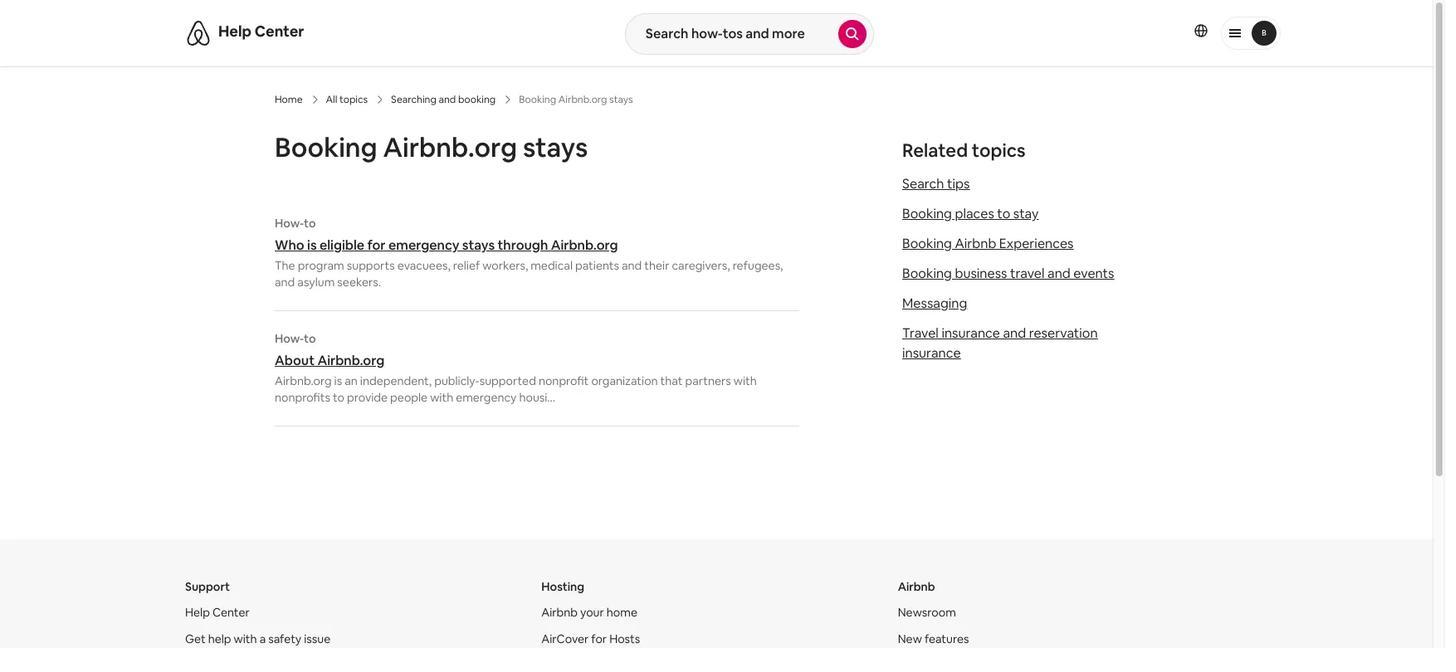 Task type: locate. For each thing, give the bounding box(es) containing it.
1 horizontal spatial center
[[255, 22, 304, 41]]

1 horizontal spatial is
[[334, 374, 342, 389]]

reservation
[[1029, 325, 1098, 342]]

with down publicly-
[[430, 390, 453, 405]]

insurance
[[942, 325, 1000, 342], [902, 345, 961, 362]]

booking airbnb experiences
[[902, 235, 1074, 252]]

topics right related
[[972, 139, 1026, 162]]

airbnb.org
[[383, 130, 517, 164], [551, 237, 618, 254], [317, 352, 385, 369], [275, 374, 332, 389]]

how-to about airbnb.org airbnb.org is an independent, publicly-supported nonprofit organization that partners with nonprofits to provide people with emergency housi…
[[275, 331, 757, 405]]

0 horizontal spatial topics
[[339, 93, 368, 106]]

the
[[275, 258, 295, 273]]

booking down booking places to stay
[[902, 235, 952, 252]]

1 horizontal spatial topics
[[972, 139, 1026, 162]]

how- inside how-to who is eligible for emergency stays through airbnb.org the program supports evacuees, relief workers, medical patients and their caregivers, refugees, and asylum seekers.
[[275, 216, 304, 231]]

topics
[[339, 93, 368, 106], [972, 139, 1026, 162]]

0 vertical spatial emergency
[[388, 237, 459, 254]]

2 how- from the top
[[275, 331, 304, 346]]

airbnb down the hosting
[[542, 605, 578, 620]]

booking for booking business travel and events
[[902, 265, 952, 282]]

supported
[[480, 374, 536, 389]]

emergency
[[388, 237, 459, 254], [456, 390, 517, 405]]

to up who
[[304, 216, 316, 231]]

travel insurance and reservation insurance link
[[902, 325, 1098, 362]]

aircover
[[542, 632, 589, 647]]

0 vertical spatial is
[[307, 237, 317, 254]]

and left their
[[622, 258, 642, 273]]

1 vertical spatial with
[[430, 390, 453, 405]]

booking business travel and events
[[902, 265, 1114, 282]]

help right airbnb homepage 'image'
[[218, 22, 252, 41]]

help center link up the help
[[185, 605, 250, 620]]

booking down search
[[902, 205, 952, 222]]

1 vertical spatial airbnb
[[898, 579, 935, 594]]

is inside how-to about airbnb.org airbnb.org is an independent, publicly-supported nonprofit organization that partners with nonprofits to provide people with emergency housi…
[[334, 374, 342, 389]]

0 horizontal spatial is
[[307, 237, 317, 254]]

booking airbnb experiences link
[[902, 235, 1074, 252]]

0 horizontal spatial airbnb
[[542, 605, 578, 620]]

help up get on the bottom of the page
[[185, 605, 210, 620]]

how- inside how-to about airbnb.org airbnb.org is an independent, publicly-supported nonprofit organization that partners with nonprofits to provide people with emergency housi…
[[275, 331, 304, 346]]

and down the
[[275, 275, 295, 290]]

and
[[439, 93, 456, 106], [622, 258, 642, 273], [1048, 265, 1071, 282], [275, 275, 295, 290], [1003, 325, 1026, 342]]

1 vertical spatial is
[[334, 374, 342, 389]]

1 vertical spatial topics
[[972, 139, 1026, 162]]

get help with a safety issue link
[[185, 632, 331, 647]]

airbnb.org up patients
[[551, 237, 618, 254]]

patients
[[575, 258, 619, 273]]

airbnb down places
[[955, 235, 996, 252]]

1 vertical spatial center
[[212, 605, 250, 620]]

1 vertical spatial help
[[185, 605, 210, 620]]

0 vertical spatial help center link
[[218, 22, 304, 41]]

how- up who
[[275, 216, 304, 231]]

help center right airbnb homepage 'image'
[[218, 22, 304, 41]]

travel insurance and reservation insurance
[[902, 325, 1098, 362]]

emergency up evacuees,
[[388, 237, 459, 254]]

how- for who
[[275, 216, 304, 231]]

help
[[218, 22, 252, 41], [185, 605, 210, 620]]

2 vertical spatial with
[[234, 632, 257, 647]]

is
[[307, 237, 317, 254], [334, 374, 342, 389]]

1 vertical spatial stays
[[462, 237, 495, 254]]

help center
[[218, 22, 304, 41], [185, 605, 250, 620]]

0 vertical spatial center
[[255, 22, 304, 41]]

topics right all
[[339, 93, 368, 106]]

0 vertical spatial topics
[[339, 93, 368, 106]]

insurance down travel
[[902, 345, 961, 362]]

insurance down messaging link
[[942, 325, 1000, 342]]

0 horizontal spatial help
[[185, 605, 210, 620]]

booking places to stay link
[[902, 205, 1039, 222]]

new features link
[[898, 632, 969, 647]]

1 how- from the top
[[275, 216, 304, 231]]

1 horizontal spatial airbnb
[[898, 579, 935, 594]]

None search field
[[625, 13, 874, 55]]

is inside how-to who is eligible for emergency stays through airbnb.org the program supports evacuees, relief workers, medical patients and their caregivers, refugees, and asylum seekers.
[[307, 237, 317, 254]]

2 horizontal spatial with
[[734, 374, 757, 389]]

hosting
[[542, 579, 585, 594]]

airbnb
[[955, 235, 996, 252], [898, 579, 935, 594], [542, 605, 578, 620]]

booking up messaging
[[902, 265, 952, 282]]

for left hosts
[[591, 632, 607, 647]]

help
[[208, 632, 231, 647]]

your
[[580, 605, 604, 620]]

0 vertical spatial with
[[734, 374, 757, 389]]

0 vertical spatial airbnb
[[955, 235, 996, 252]]

how-
[[275, 216, 304, 231], [275, 331, 304, 346]]

1 horizontal spatial help
[[218, 22, 252, 41]]

caregivers,
[[672, 258, 730, 273]]

hosts
[[609, 632, 640, 647]]

about airbnb.org element
[[275, 331, 799, 406]]

0 vertical spatial for
[[367, 237, 386, 254]]

0 horizontal spatial center
[[212, 605, 250, 620]]

is up program
[[307, 237, 317, 254]]

stays
[[523, 130, 588, 164], [462, 237, 495, 254]]

with
[[734, 374, 757, 389], [430, 390, 453, 405], [234, 632, 257, 647]]

for up supports
[[367, 237, 386, 254]]

1 vertical spatial help center
[[185, 605, 250, 620]]

to
[[997, 205, 1011, 222], [304, 216, 316, 231], [304, 331, 316, 346], [333, 390, 344, 405]]

that
[[660, 374, 683, 389]]

emergency down supported
[[456, 390, 517, 405]]

newsroom
[[898, 605, 956, 620]]

home
[[275, 93, 303, 106]]

2 vertical spatial airbnb
[[542, 605, 578, 620]]

features
[[925, 632, 969, 647]]

1 vertical spatial emergency
[[456, 390, 517, 405]]

newsroom link
[[898, 605, 956, 620]]

airbnb.org inside how-to who is eligible for emergency stays through airbnb.org the program supports evacuees, relief workers, medical patients and their caregivers, refugees, and asylum seekers.
[[551, 237, 618, 254]]

and left reservation
[[1003, 325, 1026, 342]]

search
[[902, 175, 944, 193]]

for
[[367, 237, 386, 254], [591, 632, 607, 647]]

1 horizontal spatial for
[[591, 632, 607, 647]]

to up about
[[304, 331, 316, 346]]

1 vertical spatial help center link
[[185, 605, 250, 620]]

housi…
[[519, 390, 555, 405]]

aircover for hosts link
[[542, 632, 640, 647]]

is left an
[[334, 374, 342, 389]]

safety
[[268, 632, 302, 647]]

medical
[[531, 258, 573, 273]]

0 vertical spatial help
[[218, 22, 252, 41]]

0 horizontal spatial stays
[[462, 237, 495, 254]]

1 horizontal spatial with
[[430, 390, 453, 405]]

about
[[275, 352, 315, 369]]

workers,
[[483, 258, 528, 273]]

search tips link
[[902, 175, 970, 193]]

0 vertical spatial stays
[[523, 130, 588, 164]]

searching
[[391, 93, 437, 106]]

airbnb.org down searching and booking link
[[383, 130, 517, 164]]

0 vertical spatial how-
[[275, 216, 304, 231]]

who
[[275, 237, 304, 254]]

new features
[[898, 632, 969, 647]]

airbnb.org up nonprofits
[[275, 374, 332, 389]]

center up the help
[[212, 605, 250, 620]]

booking down all
[[275, 130, 377, 164]]

help center link right airbnb homepage 'image'
[[218, 22, 304, 41]]

airbnb homepage image
[[185, 20, 212, 46]]

with right 'partners'
[[734, 374, 757, 389]]

how- for about
[[275, 331, 304, 346]]

center up the home link
[[255, 22, 304, 41]]

travel
[[902, 325, 939, 342]]

airbnb up 'newsroom'
[[898, 579, 935, 594]]

topics for related topics
[[972, 139, 1026, 162]]

0 horizontal spatial for
[[367, 237, 386, 254]]

how- up about
[[275, 331, 304, 346]]

main navigation menu image
[[1252, 21, 1277, 46]]

help center up the help
[[185, 605, 250, 620]]

organization
[[591, 374, 658, 389]]

places
[[955, 205, 994, 222]]

with left a
[[234, 632, 257, 647]]

2 horizontal spatial airbnb
[[955, 235, 996, 252]]

center
[[255, 22, 304, 41], [212, 605, 250, 620]]

1 vertical spatial how-
[[275, 331, 304, 346]]



Task type: vqa. For each thing, say whether or not it's contained in the screenshot.
top the with
yes



Task type: describe. For each thing, give the bounding box(es) containing it.
aircover for hosts
[[542, 632, 640, 647]]

business
[[955, 265, 1007, 282]]

through
[[498, 237, 548, 254]]

about airbnb.org link
[[275, 352, 799, 369]]

and inside travel insurance and reservation insurance
[[1003, 325, 1026, 342]]

messaging link
[[902, 295, 967, 312]]

publicly-
[[434, 374, 480, 389]]

asylum
[[297, 275, 335, 290]]

all topics link
[[326, 93, 368, 106]]

booking for booking places to stay
[[902, 205, 952, 222]]

issue
[[304, 632, 331, 647]]

to inside how-to who is eligible for emergency stays through airbnb.org the program supports evacuees, relief workers, medical patients and their caregivers, refugees, and asylum seekers.
[[304, 216, 316, 231]]

airbnb for airbnb your home
[[542, 605, 578, 620]]

nonprofits
[[275, 390, 330, 405]]

booking places to stay
[[902, 205, 1039, 222]]

home link
[[275, 93, 303, 106]]

support
[[185, 579, 230, 594]]

relief
[[453, 258, 480, 273]]

their
[[644, 258, 669, 273]]

airbnb your home
[[542, 605, 637, 620]]

all
[[326, 93, 337, 106]]

topics for all topics
[[339, 93, 368, 106]]

independent,
[[360, 374, 432, 389]]

evacuees,
[[397, 258, 451, 273]]

Search how-tos and more search field
[[626, 14, 838, 54]]

provide
[[347, 390, 388, 405]]

get
[[185, 632, 206, 647]]

searching and booking link
[[391, 93, 496, 106]]

tips
[[947, 175, 970, 193]]

nonprofit
[[539, 374, 589, 389]]

emergency inside how-to about airbnb.org airbnb.org is an independent, publicly-supported nonprofit organization that partners with nonprofits to provide people with emergency housi…
[[456, 390, 517, 405]]

help for the bottommost help center link
[[185, 605, 210, 620]]

new
[[898, 632, 922, 647]]

1 vertical spatial for
[[591, 632, 607, 647]]

messaging
[[902, 295, 967, 312]]

get help with a safety issue
[[185, 632, 331, 647]]

and left booking
[[439, 93, 456, 106]]

airbnb.org up an
[[317, 352, 385, 369]]

airbnb for airbnb
[[898, 579, 935, 594]]

center for help center link to the top
[[255, 22, 304, 41]]

who is eligible for emergency stays through airbnb.org element
[[275, 216, 799, 291]]

home
[[607, 605, 637, 620]]

0 horizontal spatial with
[[234, 632, 257, 647]]

booking for booking airbnb.org stays
[[275, 130, 377, 164]]

refugees,
[[733, 258, 783, 273]]

related
[[902, 139, 968, 162]]

related topics
[[902, 139, 1026, 162]]

center for the bottommost help center link
[[212, 605, 250, 620]]

people
[[390, 390, 428, 405]]

to left provide
[[333, 390, 344, 405]]

events
[[1074, 265, 1114, 282]]

booking for booking airbnb experiences
[[902, 235, 952, 252]]

and right travel
[[1048, 265, 1071, 282]]

airbnb your home link
[[542, 605, 637, 620]]

help for help center link to the top
[[218, 22, 252, 41]]

stay
[[1013, 205, 1039, 222]]

who is eligible for emergency stays through airbnb.org link
[[275, 237, 799, 254]]

seekers.
[[337, 275, 381, 290]]

partners
[[685, 374, 731, 389]]

an
[[345, 374, 358, 389]]

for inside how-to who is eligible for emergency stays through airbnb.org the program supports evacuees, relief workers, medical patients and their caregivers, refugees, and asylum seekers.
[[367, 237, 386, 254]]

booking business travel and events link
[[902, 265, 1114, 282]]

1 horizontal spatial stays
[[523, 130, 588, 164]]

0 vertical spatial help center
[[218, 22, 304, 41]]

all topics
[[326, 93, 368, 106]]

search tips
[[902, 175, 970, 193]]

0 vertical spatial insurance
[[942, 325, 1000, 342]]

1 vertical spatial insurance
[[902, 345, 961, 362]]

travel
[[1010, 265, 1045, 282]]

booking
[[458, 93, 496, 106]]

eligible
[[320, 237, 364, 254]]

program
[[298, 258, 344, 273]]

how-to who is eligible for emergency stays through airbnb.org the program supports evacuees, relief workers, medical patients and their caregivers, refugees, and asylum seekers.
[[275, 216, 783, 290]]

experiences
[[999, 235, 1074, 252]]

emergency inside how-to who is eligible for emergency stays through airbnb.org the program supports evacuees, relief workers, medical patients and their caregivers, refugees, and asylum seekers.
[[388, 237, 459, 254]]

a
[[260, 632, 266, 647]]

searching and booking
[[391, 93, 496, 106]]

supports
[[347, 258, 395, 273]]

booking airbnb.org stays
[[275, 130, 588, 164]]

stays inside how-to who is eligible for emergency stays through airbnb.org the program supports evacuees, relief workers, medical patients and their caregivers, refugees, and asylum seekers.
[[462, 237, 495, 254]]

to left stay
[[997, 205, 1011, 222]]



